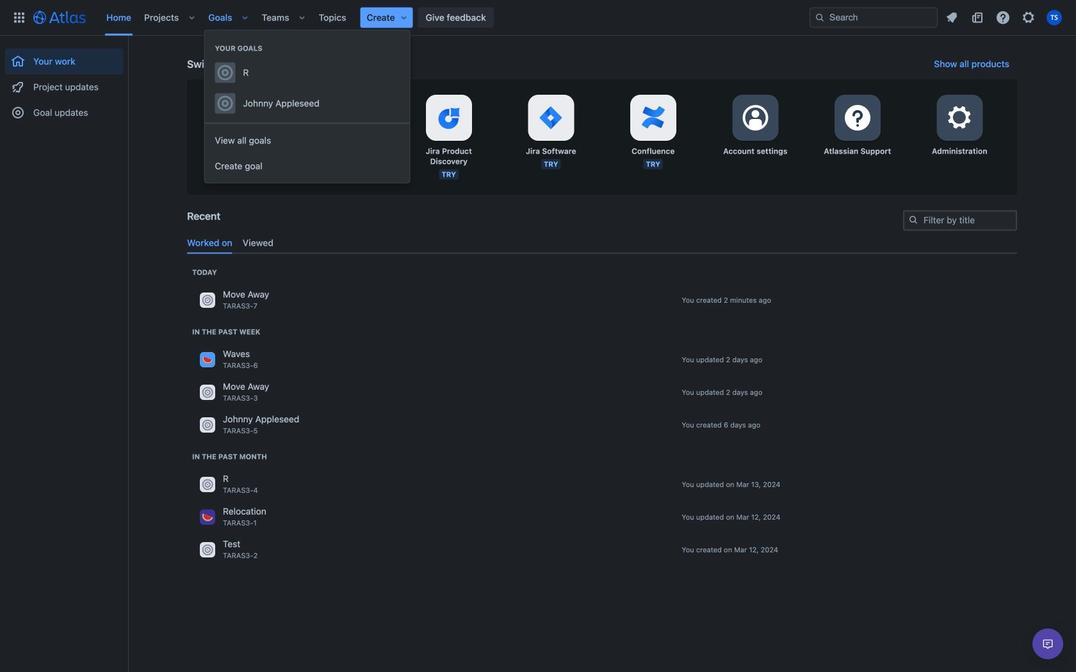 Task type: locate. For each thing, give the bounding box(es) containing it.
group
[[5, 36, 123, 129], [205, 123, 410, 183]]

1 goal icon image from the top
[[217, 65, 233, 80]]

tab list
[[182, 233, 1022, 254]]

top element
[[8, 0, 810, 36]]

1 vertical spatial heading
[[192, 327, 260, 337]]

open intercom messenger image
[[1040, 637, 1056, 652]]

1 vertical spatial goal icon image
[[217, 96, 233, 111]]

search image
[[815, 12, 825, 23]]

2 heading from the top
[[192, 327, 260, 337]]

2 vertical spatial heading
[[192, 452, 267, 462]]

your goals group
[[205, 30, 410, 123]]

account image
[[1047, 10, 1062, 25]]

goal icon image
[[217, 65, 233, 80], [217, 96, 233, 111]]

banner
[[0, 0, 1076, 36]]

heading
[[192, 267, 217, 278], [192, 327, 260, 337], [192, 452, 267, 462]]

switch to... image
[[12, 10, 27, 25]]

help image
[[995, 10, 1011, 25]]

1 heading from the top
[[192, 267, 217, 278]]

Search field
[[810, 7, 938, 28]]

notifications image
[[944, 10, 960, 25]]

None search field
[[810, 7, 938, 28]]

settings image
[[842, 102, 873, 133]]

1 horizontal spatial group
[[205, 123, 410, 183]]

1 horizontal spatial settings image
[[944, 102, 975, 133]]

2 goal icon image from the top
[[217, 96, 233, 111]]

0 vertical spatial goal icon image
[[217, 65, 233, 80]]

townsquare image
[[200, 293, 215, 308], [200, 352, 215, 368], [200, 385, 215, 400], [200, 418, 215, 433], [200, 510, 215, 525], [200, 542, 215, 558]]

0 vertical spatial heading
[[192, 267, 217, 278]]

settings image
[[1021, 10, 1036, 25], [740, 102, 771, 133], [944, 102, 975, 133]]



Task type: describe. For each thing, give the bounding box(es) containing it.
Filter by title field
[[904, 212, 1016, 230]]

2 townsquare image from the top
[[200, 352, 215, 368]]

0 horizontal spatial group
[[5, 36, 123, 129]]

3 townsquare image from the top
[[200, 385, 215, 400]]

6 townsquare image from the top
[[200, 542, 215, 558]]

1 townsquare image from the top
[[200, 293, 215, 308]]

4 townsquare image from the top
[[200, 418, 215, 433]]

0 horizontal spatial settings image
[[740, 102, 771, 133]]

townsquare image
[[200, 477, 215, 493]]

2 horizontal spatial settings image
[[1021, 10, 1036, 25]]

5 townsquare image from the top
[[200, 510, 215, 525]]

search image
[[908, 215, 919, 225]]

3 heading from the top
[[192, 452, 267, 462]]



